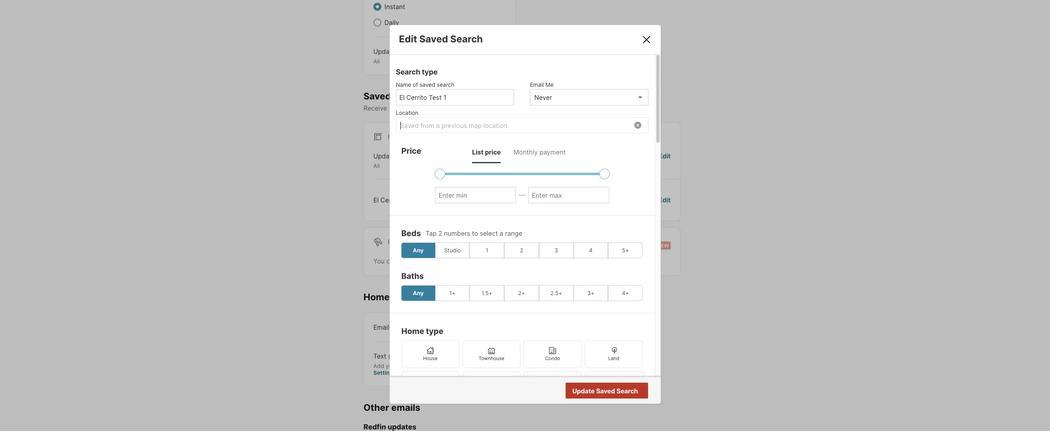 Task type: vqa. For each thing, say whether or not it's contained in the screenshot.
List Box
yes



Task type: locate. For each thing, give the bounding box(es) containing it.
home type
[[401, 327, 444, 336]]

1 types from the top
[[397, 48, 414, 56]]

0 horizontal spatial 1
[[418, 196, 421, 204]]

update saved search
[[572, 387, 638, 395]]

0 vertical spatial search
[[437, 81, 454, 88]]

edit for middle edit button
[[659, 152, 671, 160]]

of
[[413, 81, 418, 88]]

2 horizontal spatial search
[[617, 387, 638, 395]]

update types all
[[373, 48, 414, 65], [373, 152, 414, 169]]

any
[[413, 247, 424, 254], [413, 290, 424, 297]]

0 vertical spatial no
[[597, 196, 606, 204]]

filters.
[[544, 104, 562, 112]]

in
[[438, 363, 443, 369]]

None checkbox
[[481, 351, 506, 363]]

preferred
[[492, 104, 520, 112]]

1 horizontal spatial search
[[450, 33, 483, 45]]

tap 2 numbers to select a range
[[426, 230, 522, 237]]

.
[[549, 257, 550, 265], [396, 370, 398, 376]]

types down the for sale
[[397, 152, 414, 160]]

1 vertical spatial type
[[426, 327, 444, 336]]

name
[[396, 81, 411, 88]]

2 vertical spatial search
[[617, 387, 638, 395]]

edit for edit button to the bottom
[[659, 196, 671, 204]]

0 horizontal spatial home
[[364, 292, 390, 303]]

3+ radio
[[574, 285, 608, 301]]

1 horizontal spatial 1
[[486, 247, 488, 254]]

type
[[422, 68, 438, 76], [426, 327, 444, 336]]

searches inside saved searches receive timely notifications based on your preferred search filters.
[[393, 91, 435, 102]]

1 horizontal spatial searches
[[440, 257, 468, 265]]

type for home type
[[426, 327, 444, 336]]

0 vertical spatial update types all
[[373, 48, 414, 65]]

1 vertical spatial all
[[373, 163, 380, 169]]

search inside saved searches receive timely notifications based on your preferred search filters.
[[522, 104, 542, 112]]

email up text
[[373, 323, 389, 331]]

account settings link
[[373, 363, 468, 376]]

—
[[519, 191, 525, 199]]

(sms)
[[388, 352, 406, 360]]

2 up for
[[520, 247, 523, 254]]

phone
[[399, 363, 415, 369]]

no results button
[[597, 383, 647, 399]]

condo
[[545, 356, 560, 362]]

1 vertical spatial types
[[397, 152, 414, 160]]

Townhouse checkbox
[[463, 341, 521, 368]]

edit
[[399, 33, 417, 45], [494, 48, 506, 56], [659, 152, 671, 160], [659, 196, 671, 204]]

any down baths
[[413, 290, 424, 297]]

1 down select on the bottom left of page
[[486, 247, 488, 254]]

all
[[373, 58, 380, 65], [373, 163, 380, 169]]

0 vertical spatial emails
[[607, 196, 627, 204]]

any inside any checkbox
[[413, 247, 424, 254]]

edit button
[[494, 47, 506, 65], [659, 152, 671, 170], [659, 195, 671, 205]]

2+
[[518, 290, 525, 297]]

your right "on"
[[477, 104, 490, 112]]

types up search type in the left of the page
[[397, 48, 414, 56]]

a
[[500, 230, 503, 237]]

1
[[418, 196, 421, 204], [486, 247, 488, 254]]

you
[[373, 257, 385, 265]]

1 horizontal spatial search
[[522, 104, 542, 112]]

0 vertical spatial search
[[450, 33, 483, 45]]

all for middle edit button
[[373, 163, 380, 169]]

your up settings at left
[[386, 363, 397, 369]]

0 vertical spatial update
[[373, 48, 396, 56]]

1 any from the top
[[413, 247, 424, 254]]

2 all from the top
[[373, 163, 380, 169]]

2 types from the top
[[397, 152, 414, 160]]

sale
[[402, 133, 418, 141]]

2 vertical spatial update
[[572, 387, 595, 395]]

2 update types all from the top
[[373, 152, 414, 169]]

account settings
[[373, 363, 468, 376]]

types for middle edit button
[[397, 152, 414, 160]]

no for no emails
[[597, 196, 606, 204]]

0 vertical spatial 2
[[438, 230, 442, 237]]

email inside edit saved search dialog
[[530, 81, 544, 88]]

House checkbox
[[401, 341, 459, 368]]

search for edit saved search
[[450, 33, 483, 45]]

list box
[[530, 89, 648, 105]]

no down maximum price slider
[[597, 196, 606, 204]]

1 vertical spatial option group
[[401, 285, 643, 301]]

monthly payment element
[[514, 141, 566, 163]]

. down "add your phone number in"
[[396, 370, 398, 376]]

1 vertical spatial for
[[388, 238, 400, 246]]

no emails
[[597, 196, 627, 204]]

edit inside dialog
[[399, 33, 417, 45]]

searches down of
[[393, 91, 435, 102]]

0 horizontal spatial email
[[373, 323, 389, 331]]

1 vertical spatial search
[[396, 68, 420, 76]]

no for no results
[[606, 387, 615, 395]]

edit saved search
[[399, 33, 483, 45]]

daily
[[385, 19, 399, 27]]

0 vertical spatial email
[[530, 81, 544, 88]]

searches down studio
[[440, 257, 468, 265]]

2 any from the top
[[413, 290, 424, 297]]

0 vertical spatial any
[[413, 247, 424, 254]]

house
[[423, 356, 438, 362]]

edit saved search element
[[399, 33, 632, 45]]

1 vertical spatial any
[[413, 290, 424, 297]]

2 for from the top
[[388, 238, 400, 246]]

0 vertical spatial .
[[549, 257, 550, 265]]

clear input button
[[634, 122, 641, 129]]

1 horizontal spatial your
[[477, 104, 490, 112]]

0 vertical spatial home
[[364, 292, 390, 303]]

update types all up search type in the left of the page
[[373, 48, 414, 65]]

1 horizontal spatial email
[[530, 81, 544, 88]]

update types all down the for sale
[[373, 152, 414, 169]]

for rent
[[388, 238, 419, 246]]

add
[[373, 363, 384, 369]]

option group
[[401, 243, 643, 258], [401, 285, 643, 301], [401, 341, 643, 399]]

you can create saved searches while searching for rentals .
[[373, 257, 550, 265]]

no
[[597, 196, 606, 204], [606, 387, 615, 395]]

for left rent
[[388, 238, 400, 246]]

saved
[[420, 81, 435, 88]]

1 vertical spatial update types all
[[373, 152, 414, 169]]

0 vertical spatial searches
[[393, 91, 435, 102]]

2
[[438, 230, 442, 237], [520, 247, 523, 254]]

0 horizontal spatial 2
[[438, 230, 442, 237]]

search inside update saved search button
[[617, 387, 638, 395]]

1 horizontal spatial 2
[[520, 247, 523, 254]]

types
[[397, 48, 414, 56], [397, 152, 414, 160]]

all down daily radio
[[373, 58, 380, 65]]

all up el
[[373, 163, 380, 169]]

any inside any option
[[413, 290, 424, 297]]

1 horizontal spatial no
[[606, 387, 615, 395]]

list box inside edit saved search dialog
[[530, 89, 648, 105]]

1 vertical spatial email
[[373, 323, 389, 331]]

1 vertical spatial emails
[[391, 402, 420, 413]]

settings
[[373, 370, 396, 376]]

type up the saved
[[422, 68, 438, 76]]

email left 'me'
[[530, 81, 544, 88]]

monthly payment
[[514, 148, 566, 156]]

update down daily radio
[[373, 48, 396, 56]]

account
[[445, 363, 468, 369]]

1 horizontal spatial home
[[401, 327, 424, 336]]

townhouse
[[479, 356, 504, 362]]

update down the for sale
[[373, 152, 396, 160]]

saved up 'receive'
[[364, 91, 391, 102]]

search up the saved from a previous map location search field
[[522, 104, 542, 112]]

el
[[373, 196, 379, 204]]

saved
[[419, 33, 448, 45], [364, 91, 391, 102], [420, 257, 438, 265], [596, 387, 615, 395]]

1 vertical spatial search
[[522, 104, 542, 112]]

1 right test
[[418, 196, 421, 204]]

0 horizontal spatial searches
[[393, 91, 435, 102]]

search
[[450, 33, 483, 45], [396, 68, 420, 76], [617, 387, 638, 395]]

emails
[[607, 196, 627, 204], [391, 402, 420, 413]]

email me element
[[530, 77, 644, 89]]

1 vertical spatial update
[[373, 152, 396, 160]]

Name of saved search text field
[[399, 94, 511, 101]]

3 checkbox
[[539, 243, 574, 258]]

0 horizontal spatial search
[[437, 81, 454, 88]]

saved left results
[[596, 387, 615, 395]]

search up name of saved search "text box"
[[437, 81, 454, 88]]

range
[[505, 230, 522, 237]]

email for email
[[373, 323, 389, 331]]

emails down maximum price slider
[[607, 196, 627, 204]]

0 vertical spatial 1
[[418, 196, 421, 204]]

Studio checkbox
[[435, 243, 470, 258]]

beds
[[401, 229, 421, 238]]

. right for
[[549, 257, 550, 265]]

update left no results
[[572, 387, 595, 395]]

2 inside checkbox
[[520, 247, 523, 254]]

1 inside checkbox
[[486, 247, 488, 254]]

2 vertical spatial option group
[[401, 341, 643, 399]]

home left tours on the bottom of page
[[364, 292, 390, 303]]

0 vertical spatial your
[[477, 104, 490, 112]]

other emails
[[364, 402, 420, 413]]

update
[[373, 48, 396, 56], [373, 152, 396, 160], [572, 387, 595, 395]]

1 vertical spatial 1
[[486, 247, 488, 254]]

for
[[388, 133, 400, 141], [388, 238, 400, 246]]

maximum price slider
[[599, 169, 610, 179]]

for left the sale
[[388, 133, 400, 141]]

1 all from the top
[[373, 58, 380, 65]]

5+ checkbox
[[608, 243, 643, 258]]

update inside button
[[572, 387, 595, 395]]

search
[[437, 81, 454, 88], [522, 104, 542, 112]]

0 vertical spatial type
[[422, 68, 438, 76]]

1 vertical spatial searches
[[440, 257, 468, 265]]

1 vertical spatial 2
[[520, 247, 523, 254]]

emails for no emails
[[607, 196, 627, 204]]

0 horizontal spatial .
[[396, 370, 398, 376]]

0 vertical spatial for
[[388, 133, 400, 141]]

your
[[477, 104, 490, 112], [386, 363, 397, 369]]

baths
[[401, 272, 424, 281]]

0 horizontal spatial your
[[386, 363, 397, 369]]

Daily radio
[[373, 19, 381, 27]]

type up the house checkbox
[[426, 327, 444, 336]]

0 horizontal spatial no
[[597, 196, 606, 204]]

for for for rent
[[388, 238, 400, 246]]

option group containing house
[[401, 341, 643, 399]]

4 checkbox
[[574, 243, 608, 258]]

1.5+
[[482, 290, 493, 297]]

me
[[546, 81, 554, 88]]

any down rent
[[413, 247, 424, 254]]

searches
[[393, 91, 435, 102], [440, 257, 468, 265]]

0 horizontal spatial emails
[[391, 402, 420, 413]]

rent
[[402, 238, 419, 246]]

land
[[608, 356, 619, 362]]

0 vertical spatial types
[[397, 48, 414, 56]]

4+ radio
[[608, 285, 643, 301]]

home inside edit saved search dialog
[[401, 327, 424, 336]]

notifications
[[409, 104, 446, 112]]

1 vertical spatial home
[[401, 327, 424, 336]]

1 for from the top
[[388, 133, 400, 141]]

1 vertical spatial no
[[606, 387, 615, 395]]

1 vertical spatial your
[[386, 363, 397, 369]]

emails right other
[[391, 402, 420, 413]]

no inside button
[[606, 387, 615, 395]]

0 vertical spatial all
[[373, 58, 380, 65]]

no left results
[[606, 387, 615, 395]]

1 horizontal spatial emails
[[607, 196, 627, 204]]

2 right tap on the bottom of page
[[438, 230, 442, 237]]

home
[[364, 292, 390, 303], [401, 327, 424, 336]]

for for for sale
[[388, 133, 400, 141]]

home up the house checkbox
[[401, 327, 424, 336]]

Enter min text field
[[439, 191, 512, 199]]



Task type: describe. For each thing, give the bounding box(es) containing it.
Any checkbox
[[401, 243, 436, 258]]

price
[[401, 146, 421, 156]]

for sale
[[388, 133, 418, 141]]

saved inside saved searches receive timely notifications based on your preferred search filters.
[[364, 91, 391, 102]]

tours
[[392, 292, 415, 303]]

results
[[616, 387, 637, 395]]

2.5+ radio
[[539, 285, 574, 301]]

for
[[518, 257, 527, 265]]

4
[[589, 247, 593, 254]]

any for studio
[[413, 247, 424, 254]]

edit saved search dialog
[[390, 25, 661, 431]]

name of saved search
[[396, 81, 454, 88]]

edit for the topmost edit button
[[494, 48, 506, 56]]

search inside the name of saved search element
[[437, 81, 454, 88]]

Condo checkbox
[[524, 341, 582, 368]]

2.5+
[[550, 290, 562, 297]]

all for the topmost edit button
[[373, 58, 380, 65]]

1 update types all from the top
[[373, 48, 414, 65]]

payment
[[540, 148, 566, 156]]

home for home tours
[[364, 292, 390, 303]]

minimum price slider
[[435, 169, 445, 179]]

type for search type
[[422, 68, 438, 76]]

home for home type
[[401, 327, 424, 336]]

1.5+ radio
[[470, 285, 504, 301]]

search type
[[396, 68, 438, 76]]

3+
[[587, 290, 595, 297]]

Land checkbox
[[585, 341, 643, 368]]

can
[[386, 257, 397, 265]]

rentals
[[528, 257, 549, 265]]

email for email me
[[530, 81, 544, 88]]

Any radio
[[401, 285, 436, 301]]

1 checkbox
[[470, 243, 504, 258]]

2 vertical spatial edit button
[[659, 195, 671, 205]]

while
[[470, 257, 485, 265]]

any for 1+
[[413, 290, 424, 297]]

saved up search type in the left of the page
[[419, 33, 448, 45]]

1 horizontal spatial .
[[549, 257, 550, 265]]

3
[[555, 247, 558, 254]]

Instant radio
[[373, 3, 381, 11]]

saved inside update saved search button
[[596, 387, 615, 395]]

test
[[403, 196, 416, 204]]

5+
[[622, 247, 629, 254]]

0 horizontal spatial search
[[396, 68, 420, 76]]

list price element
[[472, 141, 501, 163]]

1 vertical spatial .
[[396, 370, 398, 376]]

0 vertical spatial option group
[[401, 243, 643, 258]]

search for update saved search
[[617, 387, 638, 395]]

name of saved search element
[[396, 77, 510, 89]]

email me
[[530, 81, 554, 88]]

update saved search button
[[566, 383, 648, 399]]

number
[[417, 363, 437, 369]]

monthly
[[514, 148, 538, 156]]

other
[[364, 402, 389, 413]]

option group for home type
[[401, 341, 643, 399]]

1+ radio
[[435, 285, 470, 301]]

1+
[[449, 290, 456, 297]]

el cerrito test 1
[[373, 196, 421, 204]]

numbers
[[444, 230, 470, 237]]

saved right create
[[420, 257, 438, 265]]

location element
[[396, 105, 644, 117]]

list
[[472, 148, 484, 156]]

your inside saved searches receive timely notifications based on your preferred search filters.
[[477, 104, 490, 112]]

emails for other emails
[[391, 402, 420, 413]]

0 vertical spatial edit button
[[494, 47, 506, 65]]

timely
[[389, 104, 407, 112]]

instant
[[385, 3, 405, 11]]

types for the topmost edit button
[[397, 48, 414, 56]]

4+
[[622, 290, 629, 297]]

edit for edit saved search
[[399, 33, 417, 45]]

based
[[447, 104, 466, 112]]

list price
[[472, 148, 501, 156]]

saved searches receive timely notifications based on your preferred search filters.
[[364, 91, 562, 112]]

no results
[[606, 387, 637, 395]]

Saved from a previous map location search field
[[396, 118, 648, 134]]

on
[[468, 104, 475, 112]]

searching
[[487, 257, 516, 265]]

Enter max text field
[[532, 191, 606, 199]]

add your phone number in
[[373, 363, 445, 369]]

1 vertical spatial edit button
[[659, 152, 671, 170]]

studio
[[444, 247, 461, 254]]

text (sms)
[[373, 352, 406, 360]]

cerrito
[[381, 196, 401, 204]]

2+ radio
[[504, 285, 539, 301]]

home tours
[[364, 292, 415, 303]]

tap
[[426, 230, 437, 237]]

option group for baths
[[401, 285, 643, 301]]

text
[[373, 352, 386, 360]]

receive
[[364, 104, 387, 112]]

price
[[485, 148, 501, 156]]

to
[[472, 230, 478, 237]]

select
[[480, 230, 498, 237]]

create
[[399, 257, 418, 265]]

location
[[396, 109, 418, 116]]

2 checkbox
[[504, 243, 539, 258]]



